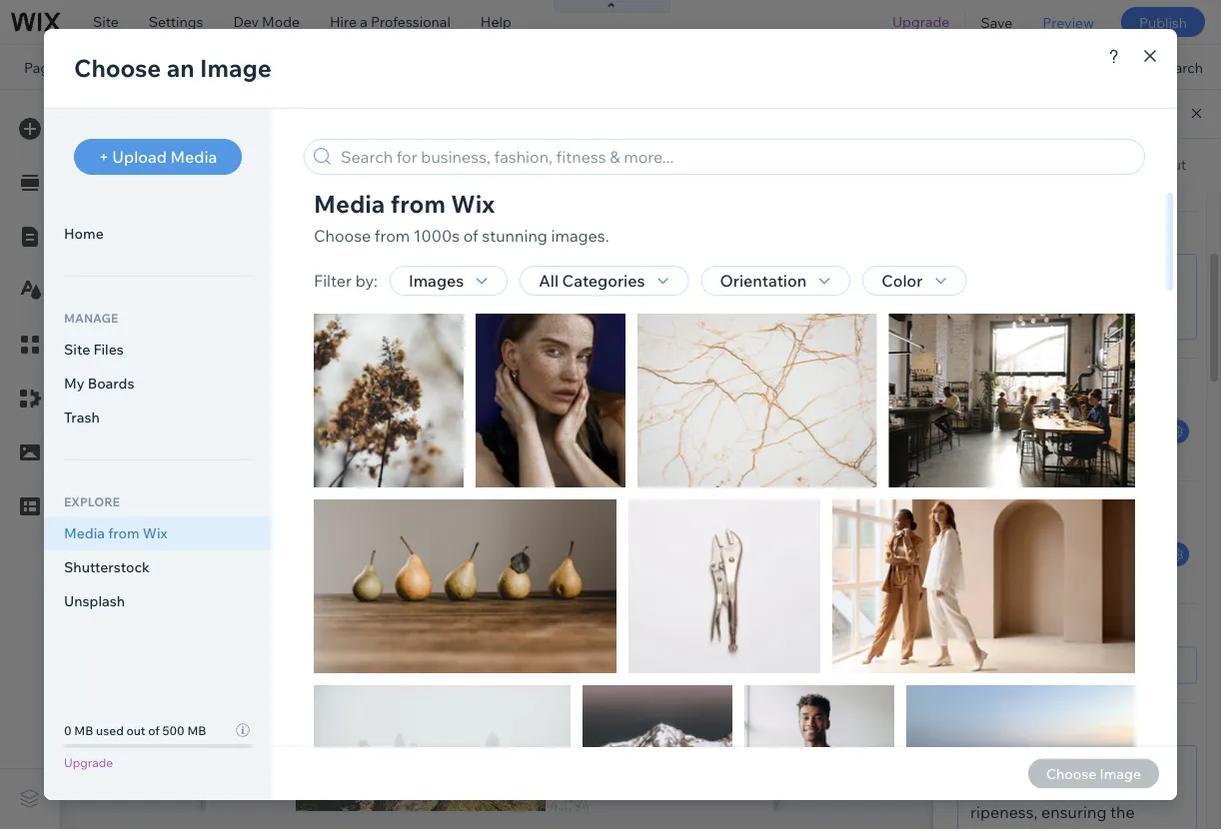 Task type: vqa. For each thing, say whether or not it's contained in the screenshot.
Shop
no



Task type: describe. For each thing, give the bounding box(es) containing it.
sweetest
[[1059, 827, 1126, 830]]

a
[[360, 13, 368, 30]]

art
[[1003, 494, 1024, 511]]

change for vector art
[[1102, 547, 1146, 562]]

site
[[93, 13, 119, 30]]

5555
[[1095, 287, 1132, 307]]

hand-
[[1094, 755, 1137, 775]]

home
[[76, 58, 119, 76]]

juiciest
[[970, 827, 1023, 830]]

content
[[994, 155, 1047, 173]]

help
[[481, 13, 511, 30]]

publish button
[[1121, 7, 1205, 37]]

our oranges are hand- picked at the peak of ripeness, ensuring the juiciest and sweetest fr
[[970, 755, 1177, 830]]

preview button
[[1028, 0, 1109, 44]]

change for image
[[1102, 424, 1146, 439]]

0 vertical spatial the
[[1042, 779, 1067, 799]]

street
[[1040, 263, 1086, 283]]

title
[[957, 617, 986, 634]]

at
[[1024, 779, 1039, 799]]

change button for vector art
[[1089, 543, 1159, 567]]

1 | from the left
[[1022, 287, 1026, 307]]

dev mode
[[233, 13, 300, 30]]

123 main street orange, nj 07050 | 555-555-5555 | info@oranges.com
[[970, 263, 1176, 331]]

nj
[[1153, 263, 1176, 283]]

edit
[[1006, 104, 1037, 124]]

mode
[[262, 13, 300, 30]]

change button for image
[[1089, 420, 1159, 444]]

vector art
[[957, 494, 1024, 511]]

orange,
[[1090, 263, 1150, 283]]

main
[[1000, 263, 1036, 283]]

2 | from the left
[[1136, 287, 1140, 307]]

info@oranges.com
[[970, 311, 1112, 331]]

oranges
[[1015, 656, 1080, 676]]



Task type: locate. For each thing, give the bounding box(es) containing it.
change button
[[1089, 420, 1159, 444], [1089, 543, 1159, 567]]

2 change button from the top
[[1089, 543, 1159, 567]]

are
[[1067, 755, 1091, 775]]

123
[[970, 263, 996, 283]]

|
[[1022, 287, 1026, 307], [1136, 287, 1140, 307]]

save button
[[966, 0, 1028, 44]]

1 horizontal spatial |
[[1136, 287, 1140, 307]]

1 vertical spatial change button
[[1089, 543, 1159, 567]]

1 change from the top
[[1102, 424, 1146, 439]]

555- down street
[[1063, 287, 1095, 307]]

picked
[[970, 779, 1020, 799]]

hire
[[330, 13, 357, 30]]

ensuring
[[1041, 803, 1107, 823]]

dev
[[233, 13, 259, 30]]

555- up the info@oranges.com
[[1030, 287, 1063, 307]]

upgrade
[[892, 13, 950, 30]]

publish
[[1139, 13, 1187, 31]]

0 horizontal spatial |
[[1022, 287, 1026, 307]]

layout
[[1142, 155, 1187, 173]]

the
[[1042, 779, 1067, 799], [1110, 803, 1135, 823]]

of
[[1111, 779, 1126, 799]]

1 horizontal spatial the
[[1110, 803, 1135, 823]]

oranges
[[1003, 755, 1064, 775]]

fresh
[[970, 656, 1012, 676]]

1 555- from the left
[[1030, 287, 1063, 307]]

1 vertical spatial the
[[1110, 803, 1135, 823]]

fresh oranges
[[970, 656, 1080, 676]]

and
[[1027, 827, 1055, 830]]

quick
[[957, 104, 1003, 124]]

0 vertical spatial change button
[[1089, 420, 1159, 444]]

1 change button from the top
[[1089, 420, 1159, 444]]

| down main
[[1022, 287, 1026, 307]]

2 change from the top
[[1102, 547, 1146, 562]]

professional
[[371, 13, 451, 30]]

search
[[1158, 58, 1203, 76]]

the down of
[[1110, 803, 1135, 823]]

1 vertical spatial change
[[1102, 547, 1146, 562]]

quick edit
[[957, 104, 1037, 124]]

preview
[[1043, 13, 1094, 31]]

vector
[[957, 494, 1000, 511]]

hire a professional
[[330, 13, 451, 30]]

0 horizontal spatial the
[[1042, 779, 1067, 799]]

2 555- from the left
[[1063, 287, 1095, 307]]

0 vertical spatial change
[[1102, 424, 1146, 439]]

the right at
[[1042, 779, 1067, 799]]

change
[[1102, 424, 1146, 439], [1102, 547, 1146, 562]]

555-
[[1030, 287, 1063, 307], [1063, 287, 1095, 307]]

07050
[[970, 287, 1019, 307]]

search button
[[1116, 45, 1221, 89]]

ripeness,
[[970, 803, 1038, 823]]

paragraph
[[957, 716, 1025, 733]]

| right 5555
[[1136, 287, 1140, 307]]

our
[[970, 755, 999, 775]]

image
[[957, 371, 999, 388]]

save
[[981, 13, 1013, 31]]

peak
[[1070, 779, 1107, 799]]

settings
[[149, 13, 203, 30]]



